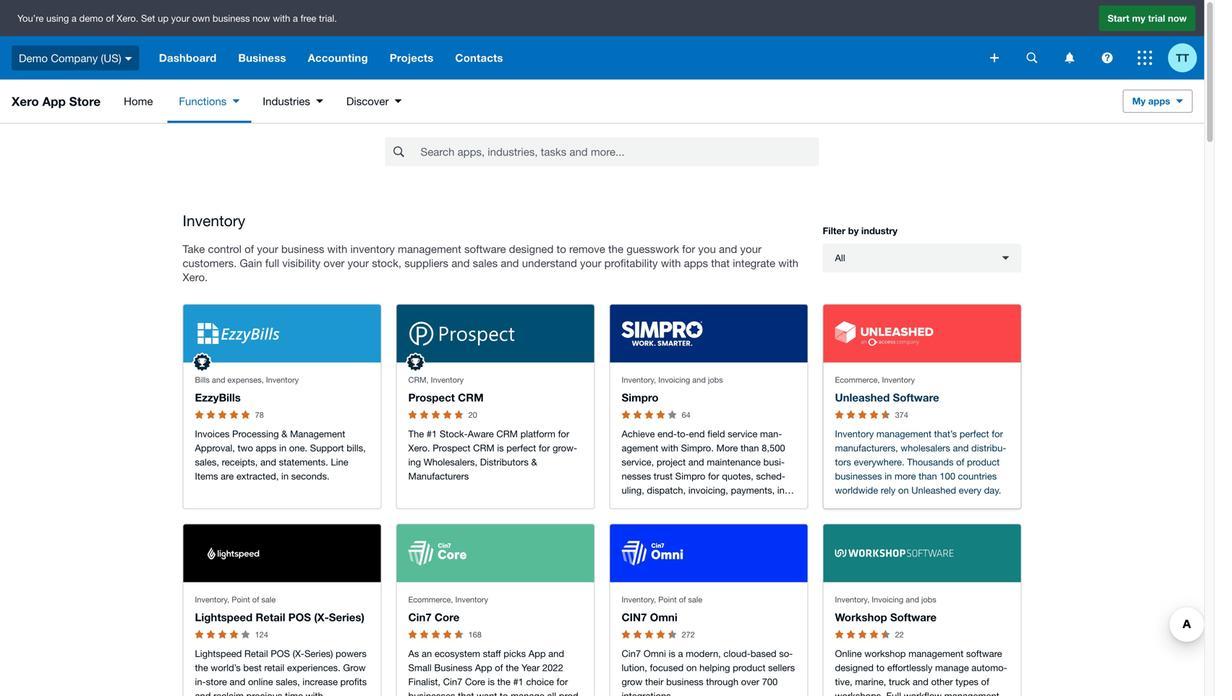 Task type: describe. For each thing, give the bounding box(es) containing it.
business inside "as an ecosystem staff picks app and small business app of the year 2022 finalist, cin7 core is the #1 choice for businesses that want to manage all pr"
[[434, 662, 472, 674]]

ecommerce, inventory cin7 core
[[408, 595, 488, 624]]

through
[[706, 677, 739, 688]]

for inside achieve end-to-end field service man agement with simpro. more than 8,500 service, project and maintenance busi nesses trust simpro for quotes, sched uling, dispatch, invoicing, payments, in ventory management and more.
[[708, 471, 719, 482]]

my
[[1132, 95, 1146, 107]]

nesses
[[622, 457, 785, 482]]

crm inside crm, inventory prospect crm
[[458, 391, 484, 404]]

over inside cin7 omni is a modern, cloud-based so lution, focused on helping product sellers grow their business through over 700 integrations.
[[741, 677, 759, 688]]

with left inventory
[[327, 243, 347, 255]]

remove
[[569, 243, 605, 255]]

sales, inside lightspeed retail pos (x-series) powers the world's best retail experiences. grow in-store and online sales, increase profits and reclaim precious time w
[[276, 677, 300, 688]]

sellers
[[768, 662, 795, 674]]

0 horizontal spatial svg image
[[990, 54, 999, 62]]

pos inside the inventory, point of sale lightspeed retail pos (x-series)
[[288, 611, 311, 624]]

sched
[[756, 471, 785, 482]]

core inside ecommerce, inventory cin7 core
[[435, 611, 460, 624]]

filter
[[823, 225, 846, 236]]

distributors
[[480, 457, 529, 468]]

software inside the take control of your business with inventory management software designed to remove the guesswork for you and your customers. gain full visibility over your stock, suppliers and sales and understand your profitability with apps that integrate with xero.
[[464, 243, 506, 255]]

the #1 stock-aware crm platform for xero. prospect crm is perfect for grow ing wholesalers, distributors & manufacturers
[[408, 428, 577, 482]]

dashboard
[[159, 51, 217, 64]]

inventory, point of sale cin7 omni
[[622, 595, 702, 624]]

marine,
[[855, 677, 886, 688]]

accounting button
[[297, 36, 379, 80]]

apps inside invoices processing & management approval, two apps in one. support bills, sales, receipts, and statements. line items are extracted, in seconds.
[[256, 443, 277, 454]]

64
[[682, 410, 691, 420]]

manufacturers
[[408, 471, 469, 482]]

platform
[[520, 428, 556, 440]]

ecommerce, for app
[[408, 595, 453, 605]]

software inside ecommerce, inventory unleashed software
[[893, 391, 939, 404]]

inventory up control
[[183, 212, 245, 230]]

xero
[[12, 94, 39, 109]]

your up integrate
[[740, 243, 762, 255]]

1 horizontal spatial app
[[475, 662, 492, 674]]

menu containing home
[[109, 80, 413, 123]]

by
[[848, 225, 859, 236]]

series) inside the inventory, point of sale lightspeed retail pos (x-series)
[[329, 611, 364, 624]]

invoices processing & management approval, two apps in one. support bills, sales, receipts, and statements. line items are extracted, in seconds.
[[195, 428, 366, 482]]

trial.
[[319, 12, 337, 24]]

sale for best
[[261, 595, 276, 605]]

is inside the #1 stock-aware crm platform for xero. prospect crm is perfect for grow ing wholesalers, distributors & manufacturers
[[497, 443, 504, 454]]

countries
[[958, 471, 997, 482]]

cin7 omni app logo image
[[622, 541, 683, 566]]

time
[[285, 691, 303, 697]]

in inside achieve end-to-end field service man agement with simpro. more than 8,500 service, project and maintenance busi nesses trust simpro for quotes, sched uling, dispatch, invoicing, payments, in ventory management and more.
[[777, 485, 788, 496]]

more
[[716, 443, 738, 454]]

to inside "as an ecosystem staff picks app and small business app of the year 2022 finalist, cin7 core is the #1 choice for businesses that want to manage all pr"
[[500, 691, 508, 697]]

statements.
[[279, 457, 328, 468]]

workshop software link
[[835, 611, 937, 624]]

and down in- on the bottom of page
[[195, 691, 211, 697]]

world's
[[211, 662, 241, 674]]

prospect logo image
[[408, 321, 515, 346]]

of inside banner
[[106, 12, 114, 24]]

your down inventory
[[348, 257, 369, 270]]

2022
[[542, 662, 563, 674]]

simpro.
[[681, 443, 714, 454]]

cin7 inside cin7 omni is a modern, cloud-based so lution, focused on helping product sellers grow their business through over 700 integrations.
[[622, 648, 641, 660]]

0 horizontal spatial xero.
[[117, 12, 138, 24]]

unleashed software link
[[835, 391, 939, 404]]

software inside online workshop management software designed to effortlessly manage automo tive, marine, truck and other types of workshops. full workflow managem
[[966, 648, 1002, 660]]

sale for lution,
[[688, 595, 702, 605]]

1 horizontal spatial svg image
[[1065, 52, 1075, 63]]

prospect crm link
[[408, 391, 484, 404]]

own
[[192, 12, 210, 24]]

manage inside "as an ecosystem staff picks app and small business app of the year 2022 finalist, cin7 core is the #1 choice for businesses that want to manage all pr"
[[511, 691, 545, 697]]

apps inside the take control of your business with inventory management software designed to remove the guesswork for you and your customers. gain full visibility over your stock, suppliers and sales and understand your profitability with apps that integrate with xero.
[[684, 257, 708, 270]]

management inside inventory management that's perfect for manufacturers, wholesalers and distribu tors everywhere. thousands of product businesses in more than 100 countries worldwide rely on unleashed every day.
[[877, 428, 932, 440]]

you're using a demo of xero. set up your own business now with a free trial.
[[17, 12, 337, 24]]

Search apps, industries, tasks and more... field
[[419, 138, 819, 166]]

projects
[[390, 51, 434, 64]]

busi
[[764, 457, 785, 468]]

& inside invoices processing & management approval, two apps in one. support bills, sales, receipts, and statements. line items are extracted, in seconds.
[[281, 428, 287, 440]]

inventory, invoicing and jobs workshop software
[[835, 595, 937, 624]]

perfect inside the #1 stock-aware crm platform for xero. prospect crm is perfect for grow ing wholesalers, distributors & manufacturers
[[507, 443, 536, 454]]

their
[[645, 677, 664, 688]]

of inside the inventory, point of sale lightspeed retail pos (x-series)
[[252, 595, 259, 605]]

bills,
[[347, 443, 366, 454]]

year
[[522, 662, 540, 674]]

guesswork
[[627, 243, 679, 255]]

unleashed software logo image
[[835, 321, 933, 346]]

you
[[698, 243, 716, 255]]

and inside invoices processing & management approval, two apps in one. support bills, sales, receipts, and statements. line items are extracted, in seconds.
[[260, 457, 276, 468]]

1 horizontal spatial svg image
[[1027, 52, 1038, 63]]

inventory inside ecommerce, inventory cin7 core
[[455, 595, 488, 605]]

control
[[208, 243, 242, 255]]

powers
[[336, 648, 367, 660]]

cin7
[[622, 611, 647, 624]]

retail inside lightspeed retail pos (x-series) powers the world's best retail experiences. grow in-store and online sales, increase profits and reclaim precious time w
[[244, 648, 268, 660]]

is inside cin7 omni is a modern, cloud-based so lution, focused on helping product sellers grow their business through over 700 integrations.
[[669, 648, 676, 660]]

and down simpro.
[[688, 457, 704, 468]]

service
[[728, 428, 758, 440]]

perfect inside inventory management that's perfect for manufacturers, wholesalers and distribu tors everywhere. thousands of product businesses in more than 100 countries worldwide rely on unleashed every day.
[[960, 428, 989, 440]]

series) inside lightspeed retail pos (x-series) powers the world's best retail experiences. grow in-store and online sales, increase profits and reclaim precious time w
[[304, 648, 333, 660]]

1 vertical spatial crm
[[496, 428, 518, 440]]

expenses,
[[228, 375, 264, 385]]

omni inside cin7 omni is a modern, cloud-based so lution, focused on helping product sellers grow their business through over 700 integrations.
[[644, 648, 666, 660]]

xero. inside the #1 stock-aware crm platform for xero. prospect crm is perfect for grow ing wholesalers, distributors & manufacturers
[[408, 443, 430, 454]]

to inside the take control of your business with inventory management software designed to remove the guesswork for you and your customers. gain full visibility over your stock, suppliers and sales and understand your profitability with apps that integrate with xero.
[[557, 243, 566, 255]]

grow
[[343, 662, 366, 674]]

everywhere.
[[854, 457, 905, 468]]

& inside the #1 stock-aware crm platform for xero. prospect crm is perfect for grow ing wholesalers, distributors & manufacturers
[[531, 457, 537, 468]]

all
[[547, 691, 556, 697]]

unleashed inside inventory management that's perfect for manufacturers, wholesalers and distribu tors everywhere. thousands of product businesses in more than 100 countries worldwide rely on unleashed every day.
[[912, 485, 956, 496]]

svg image inside demo company (us) popup button
[[125, 57, 132, 61]]

choice
[[526, 677, 554, 688]]

inventory, point of sale lightspeed retail pos (x-series)
[[195, 595, 364, 624]]

projects button
[[379, 36, 444, 80]]

store
[[69, 94, 101, 109]]

you're
[[17, 12, 44, 24]]

cin7 core link
[[408, 611, 460, 624]]

of inside online workshop management software designed to effortlessly manage automo tive, marine, truck and other types of workshops. full workflow managem
[[981, 677, 989, 688]]

than inside inventory management that's perfect for manufacturers, wholesalers and distribu tors everywhere. thousands of product businesses in more than 100 countries worldwide rely on unleashed every day.
[[919, 471, 937, 482]]

seconds.
[[291, 471, 330, 482]]

(x- inside lightspeed retail pos (x-series) powers the world's best retail experiences. grow in-store and online sales, increase profits and reclaim precious time w
[[293, 648, 304, 660]]

based
[[751, 648, 777, 660]]

point for best
[[232, 595, 250, 605]]

businesses inside inventory management that's perfect for manufacturers, wholesalers and distribu tors everywhere. thousands of product businesses in more than 100 countries worldwide rely on unleashed every day.
[[835, 471, 882, 482]]

ezzybills app logo image
[[195, 321, 282, 346]]

to inside online workshop management software designed to effortlessly manage automo tive, marine, truck and other types of workshops. full workflow managem
[[876, 662, 885, 674]]

inventory inside bills and expenses, inventory ezzybills
[[266, 375, 299, 385]]

project
[[657, 457, 686, 468]]

two
[[238, 443, 253, 454]]

dispatch,
[[647, 485, 686, 496]]

#1 inside "as an ecosystem staff picks app and small business app of the year 2022 finalist, cin7 core is the #1 choice for businesses that want to manage all pr"
[[513, 677, 524, 688]]

inventory, for focused
[[622, 595, 656, 605]]

that inside the take control of your business with inventory management software designed to remove the guesswork for you and your customers. gain full visibility over your stock, suppliers and sales and understand your profitability with apps that integrate with xero.
[[711, 257, 730, 270]]

as an ecosystem staff picks app and small business app of the year 2022 finalist, cin7 core is the #1 choice for businesses that want to manage all pr
[[408, 648, 582, 697]]

receipts,
[[222, 457, 258, 468]]

cin7 inside ecommerce, inventory cin7 core
[[408, 611, 432, 624]]

2 horizontal spatial svg image
[[1138, 51, 1152, 65]]

industries button
[[251, 80, 335, 123]]

online workshop management software designed to effortlessly manage automo tive, marine, truck and other types of workshops. full workflow managem
[[835, 648, 1007, 697]]

(us)
[[101, 52, 121, 64]]

end-
[[658, 428, 677, 440]]

(x- inside the inventory, point of sale lightspeed retail pos (x-series)
[[314, 611, 329, 624]]

for inside the take control of your business with inventory management software designed to remove the guesswork for you and your customers. gain full visibility over your stock, suppliers and sales and understand your profitability with apps that integrate with xero.
[[682, 243, 695, 255]]

inventory management that's perfect for manufacturers, wholesalers and distribu tors everywhere. thousands of product businesses in more than 100 countries worldwide rely on unleashed every day.
[[835, 428, 1006, 496]]

functions
[[179, 95, 227, 107]]

with right integrate
[[779, 257, 799, 270]]

cin7 omni link
[[622, 611, 678, 624]]

and inside bills and expenses, inventory ezzybills
[[212, 375, 225, 385]]

inventory inside inventory management that's perfect for manufacturers, wholesalers and distribu tors everywhere. thousands of product businesses in more than 100 countries worldwide rely on unleashed every day.
[[835, 428, 874, 440]]

take
[[183, 243, 205, 255]]

xero app store
[[12, 94, 101, 109]]

my
[[1132, 12, 1146, 24]]

in left the one.
[[279, 443, 287, 454]]

and right sales
[[501, 257, 519, 270]]

pos inside lightspeed retail pos (x-series) powers the world's best retail experiences. grow in-store and online sales, increase profits and reclaim precious time w
[[271, 648, 290, 660]]

software inside inventory, invoicing and jobs workshop software
[[890, 611, 937, 624]]

service,
[[622, 457, 654, 468]]

for right platform in the left bottom of the page
[[558, 428, 569, 440]]

suppliers
[[404, 257, 449, 270]]

business inside banner
[[213, 12, 250, 24]]

ecommerce, inventory unleashed software
[[835, 375, 939, 404]]

wholesalers,
[[424, 457, 477, 468]]

jobs for simpro.
[[708, 375, 723, 385]]

designed inside the take control of your business with inventory management software designed to remove the guesswork for you and your customers. gain full visibility over your stock, suppliers and sales and understand your profitability with apps that integrate with xero.
[[509, 243, 554, 255]]

truck
[[889, 677, 910, 688]]

items
[[195, 471, 218, 482]]

the inside lightspeed retail pos (x-series) powers the world's best retail experiences. grow in-store and online sales, increase profits and reclaim precious time w
[[195, 662, 208, 674]]

visibility
[[282, 257, 320, 270]]

wholesalers
[[901, 443, 950, 454]]

simpro inside inventory, invoicing and jobs simpro
[[622, 391, 659, 404]]

small
[[408, 662, 432, 674]]

apps inside my apps popup button
[[1148, 95, 1170, 107]]

discover
[[346, 95, 389, 107]]

manage inside online workshop management software designed to effortlessly manage automo tive, marine, truck and other types of workshops. full workflow managem
[[935, 662, 969, 674]]

stock-
[[440, 428, 468, 440]]

inventory, for tive,
[[835, 595, 870, 605]]

reclaim
[[213, 691, 244, 697]]

2 horizontal spatial app
[[529, 648, 546, 660]]

your down remove
[[580, 257, 601, 270]]

businesses inside "as an ecosystem staff picks app and small business app of the year 2022 finalist, cin7 core is the #1 choice for businesses that want to manage all pr"
[[408, 691, 455, 697]]

workshop software app logo image
[[835, 550, 954, 558]]



Task type: vqa. For each thing, say whether or not it's contained in the screenshot.
the middle job
no



Task type: locate. For each thing, give the bounding box(es) containing it.
that inside "as an ecosystem staff picks app and small business app of the year 2022 finalist, cin7 core is the #1 choice for businesses that want to manage all pr"
[[458, 691, 474, 697]]

your up full
[[257, 243, 278, 255]]

1 vertical spatial apps
[[684, 257, 708, 270]]

1 horizontal spatial a
[[293, 12, 298, 24]]

set
[[141, 12, 155, 24]]

jobs inside inventory, invoicing and jobs workshop software
[[921, 595, 937, 605]]

2 vertical spatial cin7
[[443, 677, 462, 688]]

is up focused
[[669, 648, 676, 660]]

0 horizontal spatial a
[[72, 12, 77, 24]]

cin7 up as
[[408, 611, 432, 624]]

1 vertical spatial (x-
[[293, 648, 304, 660]]

with down the guesswork
[[661, 257, 681, 270]]

maintenance
[[707, 457, 761, 468]]

0 horizontal spatial now
[[252, 12, 270, 24]]

accounting
[[308, 51, 368, 64]]

jobs for tive,
[[921, 595, 937, 605]]

1 vertical spatial than
[[919, 471, 937, 482]]

0 vertical spatial retail
[[256, 611, 285, 624]]

and up end
[[692, 375, 706, 385]]

manage down choice
[[511, 691, 545, 697]]

inventory,
[[622, 375, 656, 385], [195, 595, 229, 605], [622, 595, 656, 605], [835, 595, 870, 605]]

tors
[[835, 443, 1006, 468]]

are
[[221, 471, 234, 482]]

management inside the take control of your business with inventory management software designed to remove the guesswork for you and your customers. gain full visibility over your stock, suppliers and sales and understand your profitability with apps that integrate with xero.
[[398, 243, 461, 255]]

software up 374
[[893, 391, 939, 404]]

line
[[331, 457, 348, 468]]

thousands
[[907, 457, 954, 468]]

of down staff
[[495, 662, 503, 674]]

sales, up time
[[276, 677, 300, 688]]

1 vertical spatial #1
[[513, 677, 524, 688]]

than down the service
[[741, 443, 759, 454]]

field
[[708, 428, 725, 440]]

0 horizontal spatial &
[[281, 428, 287, 440]]

0 horizontal spatial (x-
[[293, 648, 304, 660]]

1 horizontal spatial #1
[[513, 677, 524, 688]]

0 horizontal spatial unleashed
[[835, 391, 890, 404]]

in
[[279, 443, 287, 454], [281, 471, 289, 482], [885, 471, 892, 482], [777, 485, 788, 496]]

business right own
[[213, 12, 250, 24]]

cin7 right finalist,
[[443, 677, 462, 688]]

1 vertical spatial designed
[[835, 662, 874, 674]]

sales, up items
[[195, 457, 219, 468]]

1 horizontal spatial business
[[434, 662, 472, 674]]

in down sched
[[777, 485, 788, 496]]

1 vertical spatial prospect
[[433, 443, 471, 454]]

apps
[[1148, 95, 1170, 107], [684, 257, 708, 270], [256, 443, 277, 454]]

inventory, up workshop
[[835, 595, 870, 605]]

inventory, inside inventory, invoicing and jobs simpro
[[622, 375, 656, 385]]

1 vertical spatial &
[[531, 457, 537, 468]]

of inside "as an ecosystem staff picks app and small business app of the year 2022 finalist, cin7 core is the #1 choice for businesses that want to manage all pr"
[[495, 662, 503, 674]]

1 horizontal spatial over
[[741, 677, 759, 688]]

series) up experiences.
[[304, 648, 333, 660]]

None search field
[[384, 137, 819, 167]]

ing
[[408, 443, 577, 468]]

0 horizontal spatial ecommerce,
[[408, 595, 453, 605]]

for inside "as an ecosystem staff picks app and small business app of the year 2022 finalist, cin7 core is the #1 choice for businesses that want to manage all pr"
[[557, 677, 568, 688]]

to
[[557, 243, 566, 255], [876, 662, 885, 674], [500, 691, 508, 697]]

0 horizontal spatial designed
[[509, 243, 554, 255]]

1 vertical spatial unleashed
[[912, 485, 956, 496]]

xero. down customers.
[[183, 271, 208, 284]]

crm up '20'
[[458, 391, 484, 404]]

1 horizontal spatial product
[[967, 457, 1000, 468]]

1 horizontal spatial than
[[919, 471, 937, 482]]

modern,
[[686, 648, 721, 660]]

sale inside inventory, point of sale cin7 omni
[[688, 595, 702, 605]]

is inside "as an ecosystem staff picks app and small business app of the year 2022 finalist, cin7 core is the #1 choice for businesses that want to manage all pr"
[[488, 677, 495, 688]]

inventory, for retail
[[195, 595, 229, 605]]

with inside achieve end-to-end field service man agement with simpro. more than 8,500 service, project and maintenance busi nesses trust simpro for quotes, sched uling, dispatch, invoicing, payments, in ventory management and more.
[[661, 443, 679, 454]]

1 vertical spatial that
[[458, 691, 474, 697]]

other
[[931, 677, 953, 688]]

staff
[[483, 648, 501, 660]]

of inside inventory management that's perfect for manufacturers, wholesalers and distribu tors everywhere. thousands of product businesses in more than 100 countries worldwide rely on unleashed every day.
[[956, 457, 965, 468]]

1 vertical spatial series)
[[304, 648, 333, 660]]

ecosystem
[[435, 648, 480, 660]]

lightspeed retail pos (x-series) link
[[195, 611, 364, 624]]

and right bills
[[212, 375, 225, 385]]

with inside banner
[[273, 12, 290, 24]]

featured app image
[[188, 348, 217, 377]]

software up sales
[[464, 243, 506, 255]]

0 vertical spatial core
[[435, 611, 460, 624]]

on inside inventory management that's perfect for manufacturers, wholesalers and distribu tors everywhere. thousands of product businesses in more than 100 countries worldwide rely on unleashed every day.
[[898, 485, 909, 496]]

1 horizontal spatial designed
[[835, 662, 874, 674]]

of inside inventory, point of sale cin7 omni
[[679, 595, 686, 605]]

svg image
[[1138, 51, 1152, 65], [1027, 52, 1038, 63], [990, 54, 999, 62]]

business inside dropdown button
[[238, 51, 286, 64]]

1 now from the left
[[252, 12, 270, 24]]

1 vertical spatial xero.
[[183, 271, 208, 284]]

1 horizontal spatial unleashed
[[912, 485, 956, 496]]

1 vertical spatial is
[[669, 648, 676, 660]]

app right xero
[[42, 94, 66, 109]]

core up ecosystem
[[435, 611, 460, 624]]

unleashed down the 100
[[912, 485, 956, 496]]

product inside cin7 omni is a modern, cloud-based so lution, focused on helping product sellers grow their business through over 700 integrations.
[[733, 662, 766, 674]]

2 sale from the left
[[688, 595, 702, 605]]

point for lution,
[[658, 595, 677, 605]]

0 vertical spatial grow
[[553, 443, 577, 454]]

omni right cin7
[[650, 611, 678, 624]]

for inside inventory management that's perfect for manufacturers, wholesalers and distribu tors everywhere. thousands of product businesses in more than 100 countries worldwide rely on unleashed every day.
[[992, 428, 1003, 440]]

and inside inventory, invoicing and jobs workshop software
[[906, 595, 919, 605]]

0 horizontal spatial manage
[[511, 691, 545, 697]]

bills and expenses, inventory ezzybills
[[195, 375, 299, 404]]

full
[[265, 257, 279, 270]]

1 horizontal spatial apps
[[684, 257, 708, 270]]

is up the want
[[488, 677, 495, 688]]

apps right my
[[1148, 95, 1170, 107]]

1 vertical spatial over
[[741, 677, 759, 688]]

0 horizontal spatial than
[[741, 443, 759, 454]]

over left 700
[[741, 677, 759, 688]]

a up focused
[[678, 648, 683, 660]]

than inside achieve end-to-end field service man agement with simpro. more than 8,500 service, project and maintenance busi nesses trust simpro for quotes, sched uling, dispatch, invoicing, payments, in ventory management and more.
[[741, 443, 759, 454]]

2 horizontal spatial cin7
[[622, 648, 641, 660]]

inventory right the expenses,
[[266, 375, 299, 385]]

invoicing for tive,
[[872, 595, 904, 605]]

grow down platform in the left bottom of the page
[[553, 443, 577, 454]]

finalist,
[[408, 677, 441, 688]]

achieve end-to-end field service man agement with simpro. more than 8,500 service, project and maintenance busi nesses trust simpro for quotes, sched uling, dispatch, invoicing, payments, in ventory management and more.
[[622, 428, 788, 510]]

businesses up the worldwide
[[835, 471, 882, 482]]

of up the lightspeed retail pos (x-series) link
[[252, 595, 259, 605]]

inventory, for simpro.
[[622, 375, 656, 385]]

as
[[408, 648, 419, 660]]

prospect down crm,
[[408, 391, 455, 404]]

invoicing up workshop software link at the bottom right of the page
[[872, 595, 904, 605]]

cin7 core app logo image
[[408, 541, 467, 566]]

sale up 272
[[688, 595, 702, 605]]

management up the tive,
[[909, 648, 964, 660]]

1 horizontal spatial (x-
[[314, 611, 329, 624]]

grow inside cin7 omni is a modern, cloud-based so lution, focused on helping product sellers grow their business through over 700 integrations.
[[622, 677, 643, 688]]

2 horizontal spatial is
[[669, 648, 676, 660]]

1 horizontal spatial point
[[658, 595, 677, 605]]

app up "year"
[[529, 648, 546, 660]]

sales, inside invoices processing & management approval, two apps in one. support bills, sales, receipts, and statements. line items are extracted, in seconds.
[[195, 457, 219, 468]]

on down modern,
[[686, 662, 697, 674]]

of down automo
[[981, 677, 989, 688]]

cin7 omni is a modern, cloud-based so lution, focused on helping product sellers grow their business through over 700 integrations.
[[622, 648, 795, 697]]

lightspeed app logo image
[[195, 541, 271, 566]]

prospect up "wholesalers,"
[[433, 443, 471, 454]]

for up invoicing, at the bottom
[[708, 471, 719, 482]]

2 vertical spatial is
[[488, 677, 495, 688]]

of
[[106, 12, 114, 24], [245, 243, 254, 255], [956, 457, 965, 468], [252, 595, 259, 605], [679, 595, 686, 605], [495, 662, 503, 674], [981, 677, 989, 688]]

management inside online workshop management software designed to effortlessly manage automo tive, marine, truck and other types of workshops. full workflow managem
[[909, 648, 964, 660]]

product inside inventory management that's perfect for manufacturers, wholesalers and distribu tors everywhere. thousands of product businesses in more than 100 countries worldwide rely on unleashed every day.
[[967, 457, 1000, 468]]

0 horizontal spatial point
[[232, 595, 250, 605]]

software up automo
[[966, 648, 1002, 660]]

precious
[[246, 691, 282, 697]]

sale inside the inventory, point of sale lightspeed retail pos (x-series)
[[261, 595, 276, 605]]

for down platform in the left bottom of the page
[[539, 443, 550, 454]]

1 vertical spatial manage
[[511, 691, 545, 697]]

and inside inventory, invoicing and jobs simpro
[[692, 375, 706, 385]]

2 horizontal spatial svg image
[[1102, 52, 1113, 63]]

inventory, up cin7
[[622, 595, 656, 605]]

2 lightspeed from the top
[[195, 648, 242, 660]]

apps down processing
[[256, 443, 277, 454]]

1 horizontal spatial business
[[281, 243, 324, 255]]

grow inside the #1 stock-aware crm platform for xero. prospect crm is perfect for grow ing wholesalers, distributors & manufacturers
[[553, 443, 577, 454]]

now right trial
[[1168, 12, 1187, 24]]

workshops.
[[835, 691, 884, 697]]

unleashed
[[835, 391, 890, 404], [912, 485, 956, 496]]

prospect inside crm, inventory prospect crm
[[408, 391, 455, 404]]

0 horizontal spatial core
[[435, 611, 460, 624]]

a inside cin7 omni is a modern, cloud-based so lution, focused on helping product sellers grow their business through over 700 integrations.
[[678, 648, 683, 660]]

inventory, inside the inventory, point of sale lightspeed retail pos (x-series)
[[195, 595, 229, 605]]

1 lightspeed from the top
[[195, 611, 253, 624]]

700
[[762, 677, 778, 688]]

picks
[[504, 648, 526, 660]]

to down workshop
[[876, 662, 885, 674]]

0 vertical spatial crm
[[458, 391, 484, 404]]

up
[[158, 12, 169, 24]]

management inside achieve end-to-end field service man agement with simpro. more than 8,500 service, project and maintenance busi nesses trust simpro for quotes, sched uling, dispatch, invoicing, payments, in ventory management and more.
[[656, 499, 711, 510]]

20
[[468, 410, 477, 420]]

1 sale from the left
[[261, 595, 276, 605]]

online
[[835, 648, 862, 660]]

experiences.
[[287, 662, 341, 674]]

simpro up the achieve
[[622, 391, 659, 404]]

1 horizontal spatial is
[[497, 443, 504, 454]]

pos up experiences.
[[288, 611, 311, 624]]

0 horizontal spatial business
[[238, 51, 286, 64]]

pos up retail
[[271, 648, 290, 660]]

and up extracted,
[[260, 457, 276, 468]]

1 horizontal spatial &
[[531, 457, 537, 468]]

your
[[171, 12, 190, 24], [257, 243, 278, 255], [740, 243, 762, 255], [348, 257, 369, 270], [580, 257, 601, 270]]

over
[[324, 257, 345, 270], [741, 677, 759, 688]]

worldwide
[[835, 485, 878, 496]]

xero. left set
[[117, 12, 138, 24]]

xero. inside the take control of your business with inventory management software designed to remove the guesswork for you and your customers. gain full visibility over your stock, suppliers and sales and understand your profitability with apps that integrate with xero.
[[183, 271, 208, 284]]

ecommerce, inside ecommerce, inventory cin7 core
[[408, 595, 453, 605]]

menu
[[109, 80, 413, 123]]

ezzybills link
[[195, 391, 241, 404]]

lightspeed inside lightspeed retail pos (x-series) powers the world's best retail experiences. grow in-store and online sales, increase profits and reclaim precious time w
[[195, 648, 242, 660]]

management
[[290, 428, 345, 440]]

1 vertical spatial jobs
[[921, 595, 937, 605]]

management up suppliers
[[398, 243, 461, 255]]

to up the "understand"
[[557, 243, 566, 255]]

2 now from the left
[[1168, 12, 1187, 24]]

on inside cin7 omni is a modern, cloud-based so lution, focused on helping product sellers grow their business through over 700 integrations.
[[686, 662, 697, 674]]

and up reclaim
[[230, 677, 245, 688]]

integrations.
[[622, 691, 674, 697]]

1 horizontal spatial core
[[465, 677, 485, 688]]

aware
[[468, 428, 494, 440]]

1 horizontal spatial sale
[[688, 595, 702, 605]]

app down staff
[[475, 662, 492, 674]]

and up 2022
[[548, 648, 564, 660]]

inventory up unleashed software link
[[882, 375, 915, 385]]

featured app image
[[401, 348, 430, 377]]

all
[[835, 252, 845, 264]]

helping
[[700, 662, 730, 674]]

in down statements.
[[281, 471, 289, 482]]

that left the want
[[458, 691, 474, 697]]

1 vertical spatial business
[[434, 662, 472, 674]]

achieve
[[622, 428, 655, 440]]

0 horizontal spatial over
[[324, 257, 345, 270]]

invoicing for simpro.
[[658, 375, 690, 385]]

0 horizontal spatial sale
[[261, 595, 276, 605]]

sale up the lightspeed retail pos (x-series) link
[[261, 595, 276, 605]]

point inside inventory, point of sale cin7 omni
[[658, 595, 677, 605]]

2 vertical spatial to
[[500, 691, 508, 697]]

your right up
[[171, 12, 190, 24]]

product
[[967, 457, 1000, 468], [733, 662, 766, 674]]

2 horizontal spatial to
[[876, 662, 885, 674]]

and inside online workshop management software designed to effortlessly manage automo tive, marine, truck and other types of workshops. full workflow managem
[[913, 677, 929, 688]]

0 vertical spatial on
[[898, 485, 909, 496]]

with left free
[[273, 12, 290, 24]]

1 horizontal spatial perfect
[[960, 428, 989, 440]]

0 vertical spatial software
[[464, 243, 506, 255]]

inventory inside crm, inventory prospect crm
[[431, 375, 464, 385]]

your inside banner
[[171, 12, 190, 24]]

product down cloud-
[[733, 662, 766, 674]]

and inside "as an ecosystem staff picks app and small business app of the year 2022 finalist, cin7 core is the #1 choice for businesses that want to manage all pr"
[[548, 648, 564, 660]]

every
[[959, 485, 982, 496]]

cin7 down cin7
[[622, 648, 641, 660]]

0 horizontal spatial invoicing
[[658, 375, 690, 385]]

payments,
[[731, 485, 775, 496]]

0 vertical spatial manage
[[935, 662, 969, 674]]

manufacturers,
[[835, 443, 898, 454]]

business down ecosystem
[[434, 662, 472, 674]]

designed inside online workshop management software designed to effortlessly manage automo tive, marine, truck and other types of workshops. full workflow managem
[[835, 662, 874, 674]]

invoices
[[195, 428, 230, 440]]

0 vertical spatial omni
[[650, 611, 678, 624]]

all button
[[823, 244, 1022, 273]]

1 vertical spatial omni
[[644, 648, 666, 660]]

invoicing inside inventory, invoicing and jobs simpro
[[658, 375, 690, 385]]

0 horizontal spatial businesses
[[408, 691, 455, 697]]

banner containing dashboard
[[0, 0, 1204, 80]]

support
[[310, 443, 344, 454]]

cin7 inside "as an ecosystem staff picks app and small business app of the year 2022 finalist, cin7 core is the #1 choice for businesses that want to manage all pr"
[[443, 677, 462, 688]]

omni inside inventory, point of sale cin7 omni
[[650, 611, 678, 624]]

and right you
[[719, 243, 737, 255]]

with up project
[[661, 443, 679, 454]]

1 horizontal spatial jobs
[[921, 595, 937, 605]]

online
[[248, 677, 273, 688]]

1 vertical spatial cin7
[[622, 648, 641, 660]]

software
[[893, 391, 939, 404], [890, 611, 937, 624]]

ecommerce, for tors
[[835, 375, 880, 385]]

0 vertical spatial cin7
[[408, 611, 432, 624]]

2 horizontal spatial a
[[678, 648, 683, 660]]

in inside inventory management that's perfect for manufacturers, wholesalers and distribu tors everywhere. thousands of product businesses in more than 100 countries worldwide rely on unleashed every day.
[[885, 471, 892, 482]]

0 vertical spatial business
[[213, 12, 250, 24]]

1 vertical spatial retail
[[244, 648, 268, 660]]

#1 inside the #1 stock-aware crm platform for xero. prospect crm is perfect for grow ing wholesalers, distributors & manufacturers
[[427, 428, 437, 440]]

profits
[[340, 677, 367, 688]]

ecommerce, up unleashed software link
[[835, 375, 880, 385]]

0 vertical spatial app
[[42, 94, 66, 109]]

workflow
[[904, 691, 942, 697]]

0 vertical spatial #1
[[427, 428, 437, 440]]

invoicing inside inventory, invoicing and jobs workshop software
[[872, 595, 904, 605]]

2 horizontal spatial xero.
[[408, 443, 430, 454]]

inventory inside ecommerce, inventory unleashed software
[[882, 375, 915, 385]]

0 horizontal spatial perfect
[[507, 443, 536, 454]]

and down invoicing, at the bottom
[[713, 499, 729, 510]]

the inside the take control of your business with inventory management software designed to remove the guesswork for you and your customers. gain full visibility over your stock, suppliers and sales and understand your profitability with apps that integrate with xero.
[[608, 243, 624, 255]]

in up rely
[[885, 471, 892, 482]]

of up countries
[[956, 457, 965, 468]]

1 point from the left
[[232, 595, 250, 605]]

that
[[711, 257, 730, 270], [458, 691, 474, 697]]

grow
[[553, 443, 577, 454], [622, 677, 643, 688]]

functions button
[[167, 80, 251, 123]]

business inside cin7 omni is a modern, cloud-based so lution, focused on helping product sellers grow their business through over 700 integrations.
[[666, 677, 704, 688]]

over inside the take control of your business with inventory management software designed to remove the guesswork for you and your customers. gain full visibility over your stock, suppliers and sales and understand your profitability with apps that integrate with xero.
[[324, 257, 345, 270]]

0 vertical spatial than
[[741, 443, 759, 454]]

0 horizontal spatial software
[[464, 243, 506, 255]]

1 horizontal spatial now
[[1168, 12, 1187, 24]]

sales
[[473, 257, 498, 270]]

core up the want
[[465, 677, 485, 688]]

prospect inside the #1 stock-aware crm platform for xero. prospect crm is perfect for grow ing wholesalers, distributors & manufacturers
[[433, 443, 471, 454]]

and left sales
[[452, 257, 470, 270]]

distribu
[[971, 443, 1006, 454]]

home button
[[109, 80, 167, 123]]

0 vertical spatial (x-
[[314, 611, 329, 624]]

#1 down "year"
[[513, 677, 524, 688]]

retail inside the inventory, point of sale lightspeed retail pos (x-series)
[[256, 611, 285, 624]]

jobs inside inventory, invoicing and jobs simpro
[[708, 375, 723, 385]]

0 horizontal spatial is
[[488, 677, 495, 688]]

1 horizontal spatial grow
[[622, 677, 643, 688]]

point up the lightspeed retail pos (x-series) link
[[232, 595, 250, 605]]

perfect up distribu
[[960, 428, 989, 440]]

22
[[895, 630, 904, 640]]

banner
[[0, 0, 1204, 80]]

manage up the other
[[935, 662, 969, 674]]

agement
[[622, 428, 782, 454]]

for left you
[[682, 243, 695, 255]]

invoicing up 64
[[658, 375, 690, 385]]

day.
[[984, 485, 1001, 496]]

ecommerce, inside ecommerce, inventory unleashed software
[[835, 375, 880, 385]]

point inside the inventory, point of sale lightspeed retail pos (x-series)
[[232, 595, 250, 605]]

0 vertical spatial unleashed
[[835, 391, 890, 404]]

the
[[408, 428, 424, 440]]

business inside the take control of your business with inventory management software designed to remove the guesswork for you and your customers. gain full visibility over your stock, suppliers and sales and understand your profitability with apps that integrate with xero.
[[281, 243, 324, 255]]

jobs up field
[[708, 375, 723, 385]]

core inside "as an ecosystem staff picks app and small business app of the year 2022 finalist, cin7 core is the #1 choice for businesses that want to manage all pr"
[[465, 677, 485, 688]]

unleashed inside ecommerce, inventory unleashed software
[[835, 391, 890, 404]]

effortlessly
[[887, 662, 933, 674]]

for down 2022
[[557, 677, 568, 688]]

simpro logo image
[[622, 321, 703, 346]]

invoicing
[[658, 375, 690, 385], [872, 595, 904, 605]]

2 vertical spatial app
[[475, 662, 492, 674]]

1 vertical spatial perfect
[[507, 443, 536, 454]]

of up gain at the top left of the page
[[245, 243, 254, 255]]

2 point from the left
[[658, 595, 677, 605]]

for up distribu
[[992, 428, 1003, 440]]

to right the want
[[500, 691, 508, 697]]

8,500
[[762, 443, 785, 454]]

contacts button
[[444, 36, 514, 80]]

contacts
[[455, 51, 503, 64]]

272
[[682, 630, 695, 640]]

of inside the take control of your business with inventory management software designed to remove the guesswork for you and your customers. gain full visibility over your stock, suppliers and sales and understand your profitability with apps that integrate with xero.
[[245, 243, 254, 255]]

svg image
[[1065, 52, 1075, 63], [1102, 52, 1113, 63], [125, 57, 132, 61]]

business up industries at the left of the page
[[238, 51, 286, 64]]

cin7
[[408, 611, 432, 624], [622, 648, 641, 660], [443, 677, 462, 688]]

profitability
[[604, 257, 658, 270]]

start my trial now
[[1108, 12, 1187, 24]]

0 horizontal spatial apps
[[256, 443, 277, 454]]

xero. down the the
[[408, 443, 430, 454]]

take control of your business with inventory management software designed to remove the guesswork for you and your customers. gain full visibility over your stock, suppliers and sales and understand your profitability with apps that integrate with xero.
[[183, 243, 799, 284]]

tt
[[1176, 51, 1189, 64]]

is up distributors
[[497, 443, 504, 454]]

so
[[779, 648, 793, 660]]

0 horizontal spatial grow
[[553, 443, 577, 454]]

0 vertical spatial product
[[967, 457, 1000, 468]]

than down 'thousands'
[[919, 471, 937, 482]]

inventory up "manufacturers," in the right of the page
[[835, 428, 874, 440]]

0 vertical spatial over
[[324, 257, 345, 270]]

ventory
[[622, 485, 788, 510]]

simpro inside achieve end-to-end field service man agement with simpro. more than 8,500 service, project and maintenance busi nesses trust simpro for quotes, sched uling, dispatch, invoicing, payments, in ventory management and more.
[[675, 471, 706, 482]]

1 horizontal spatial to
[[557, 243, 566, 255]]

series) up powers
[[329, 611, 364, 624]]

and up workflow
[[913, 677, 929, 688]]

0 horizontal spatial #1
[[427, 428, 437, 440]]

2 vertical spatial crm
[[473, 443, 495, 454]]

of right demo
[[106, 12, 114, 24]]

0 vertical spatial lightspeed
[[195, 611, 253, 624]]

for
[[682, 243, 695, 255], [558, 428, 569, 440], [992, 428, 1003, 440], [539, 443, 550, 454], [708, 471, 719, 482], [557, 677, 568, 688]]

0 vertical spatial sales,
[[195, 457, 219, 468]]

inventory up 168
[[455, 595, 488, 605]]

xero.
[[117, 12, 138, 24], [183, 271, 208, 284], [408, 443, 430, 454]]

a right using
[[72, 12, 77, 24]]

inventory, inside inventory, point of sale cin7 omni
[[622, 595, 656, 605]]

workshop
[[835, 611, 887, 624]]

and inside inventory management that's perfect for manufacturers, wholesalers and distribu tors everywhere. thousands of product businesses in more than 100 countries worldwide rely on unleashed every day.
[[953, 443, 969, 454]]

1 horizontal spatial simpro
[[675, 471, 706, 482]]

1 horizontal spatial invoicing
[[872, 595, 904, 605]]

extracted,
[[236, 471, 279, 482]]

1 vertical spatial app
[[529, 648, 546, 660]]

1 vertical spatial business
[[281, 243, 324, 255]]



